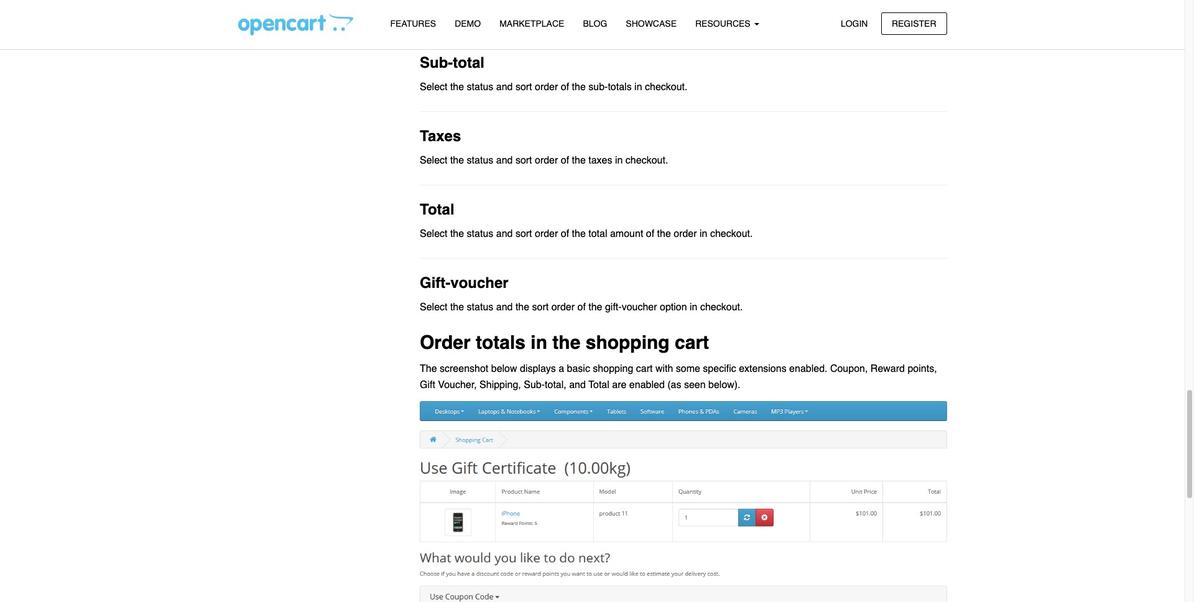 Task type: describe. For each thing, give the bounding box(es) containing it.
seen
[[684, 379, 706, 390]]

order for total
[[535, 228, 558, 239]]

the down sub-total
[[450, 82, 464, 93]]

opencart - open source shopping cart solution image
[[238, 13, 353, 35]]

blog
[[583, 19, 607, 29]]

the right amount
[[657, 228, 671, 239]]

below
[[491, 363, 517, 374]]

blog link
[[574, 13, 617, 35]]

shipping,
[[480, 379, 521, 390]]

0 horizontal spatial sub-
[[420, 54, 453, 72]]

cart inside the screenshot below displays a basic shopping cart with some specific extensions enabled. coupon, reward points, gift voucher, shipping, sub-total, and total are enabled (as seen below).
[[636, 363, 653, 374]]

points,
[[908, 363, 937, 374]]

gift-
[[605, 302, 622, 313]]

0 vertical spatial voucher
[[450, 274, 509, 291]]

the left the taxes
[[572, 155, 586, 166]]

0 vertical spatial cart
[[675, 331, 709, 353]]

register link
[[881, 12, 947, 35]]

the up gift-voucher
[[450, 228, 464, 239]]

the left amount
[[572, 228, 586, 239]]

the left sub-
[[572, 82, 586, 93]]

of for sub-
[[561, 82, 569, 93]]

0 vertical spatial shopping
[[586, 331, 670, 353]]

login link
[[830, 12, 878, 35]]

sub-total
[[420, 54, 484, 72]]

amount
[[610, 228, 643, 239]]

select the status and sort order of the total amount of the order in checkout.
[[420, 228, 753, 239]]

select for select the status and sort order of the taxes in checkout.
[[420, 155, 447, 166]]

below).
[[708, 379, 740, 390]]

1 horizontal spatial total
[[589, 228, 607, 239]]

store front - cart image
[[420, 401, 947, 602]]

status for select the status and sort order of the total amount of the order in checkout.
[[467, 228, 493, 239]]

demo link
[[445, 13, 490, 35]]

order for sub-
[[535, 82, 558, 93]]

features
[[390, 19, 436, 29]]

and inside the screenshot below displays a basic shopping cart with some specific extensions enabled. coupon, reward points, gift voucher, shipping, sub-total, and total are enabled (as seen below).
[[569, 379, 586, 390]]

(as
[[667, 379, 681, 390]]

resources link
[[686, 13, 768, 35]]

0 vertical spatial total
[[453, 54, 484, 72]]

order for taxes
[[535, 155, 558, 166]]

status for select the status and sort order of the sub-totals in checkout.
[[467, 82, 493, 93]]

order
[[420, 331, 471, 353]]

select the status and the sort order of the gift-voucher option in checkout.
[[420, 302, 743, 313]]

showcase link
[[617, 13, 686, 35]]

extensions
[[739, 363, 787, 374]]

and for taxes
[[496, 155, 513, 166]]

basic
[[567, 363, 590, 374]]

select for select the status and the sort order of the gift-voucher option in checkout.
[[420, 302, 447, 313]]

demo
[[455, 19, 481, 29]]

total,
[[545, 379, 566, 390]]

of for taxes
[[561, 155, 569, 166]]

select for select the status and sort order of the sub-totals in checkout.
[[420, 82, 447, 93]]

status for select the status and sort order of the taxes in checkout.
[[467, 155, 493, 166]]

0 horizontal spatial totals
[[476, 331, 526, 353]]

enabled
[[629, 379, 665, 390]]

sub-
[[589, 82, 608, 93]]

voucher,
[[438, 379, 477, 390]]

shopping inside the screenshot below displays a basic shopping cart with some specific extensions enabled. coupon, reward points, gift voucher, shipping, sub-total, and total are enabled (as seen below).
[[593, 363, 633, 374]]

and for sub-
[[496, 82, 513, 93]]

select the status and sort order of the sub-totals in checkout.
[[420, 82, 688, 93]]

marketplace link
[[490, 13, 574, 35]]

the up a
[[552, 331, 580, 353]]

coupon,
[[830, 363, 868, 374]]



Task type: locate. For each thing, give the bounding box(es) containing it.
of left amount
[[561, 228, 569, 239]]

sort for taxes
[[515, 155, 532, 166]]

shopping
[[586, 331, 670, 353], [593, 363, 633, 374]]

1 vertical spatial sub-
[[524, 379, 545, 390]]

the left gift-
[[589, 302, 602, 313]]

total left amount
[[589, 228, 607, 239]]

of left the taxes
[[561, 155, 569, 166]]

of
[[561, 82, 569, 93], [561, 155, 569, 166], [561, 228, 569, 239], [646, 228, 654, 239], [577, 302, 586, 313]]

0 vertical spatial totals
[[608, 82, 632, 93]]

the up order totals in the shopping cart
[[515, 302, 529, 313]]

select the status and sort order of the taxes in checkout.
[[420, 155, 668, 166]]

a
[[559, 363, 564, 374]]

1 horizontal spatial total
[[588, 379, 609, 390]]

select for select the status and sort order of the total amount of the order in checkout.
[[420, 228, 447, 239]]

0 horizontal spatial total
[[453, 54, 484, 72]]

sort for total
[[515, 228, 532, 239]]

login
[[841, 18, 868, 28]]

checkout.
[[645, 82, 688, 93], [626, 155, 668, 166], [710, 228, 753, 239], [700, 302, 743, 313]]

order totals - shipping image
[[420, 0, 947, 22]]

shopping up are at the right bottom of the page
[[593, 363, 633, 374]]

of left gift-
[[577, 302, 586, 313]]

1 horizontal spatial totals
[[608, 82, 632, 93]]

resources
[[695, 19, 753, 29]]

the
[[420, 363, 437, 374]]

of for total
[[561, 228, 569, 239]]

0 horizontal spatial cart
[[636, 363, 653, 374]]

gift
[[420, 379, 435, 390]]

4 status from the top
[[467, 302, 493, 313]]

totals
[[608, 82, 632, 93], [476, 331, 526, 353]]

1 select from the top
[[420, 82, 447, 93]]

gift-
[[420, 274, 450, 291]]

order
[[535, 82, 558, 93], [535, 155, 558, 166], [535, 228, 558, 239], [674, 228, 697, 239], [551, 302, 575, 313]]

are
[[612, 379, 627, 390]]

select down 'taxes'
[[420, 155, 447, 166]]

1 vertical spatial cart
[[636, 363, 653, 374]]

select down gift-
[[420, 302, 447, 313]]

4 select from the top
[[420, 302, 447, 313]]

the screenshot below displays a basic shopping cart with some specific extensions enabled. coupon, reward points, gift voucher, shipping, sub-total, and total are enabled (as seen below).
[[420, 363, 937, 390]]

features link
[[381, 13, 445, 35]]

status
[[467, 82, 493, 93], [467, 155, 493, 166], [467, 228, 493, 239], [467, 302, 493, 313]]

the
[[450, 82, 464, 93], [572, 82, 586, 93], [450, 155, 464, 166], [572, 155, 586, 166], [450, 228, 464, 239], [572, 228, 586, 239], [657, 228, 671, 239], [450, 302, 464, 313], [515, 302, 529, 313], [589, 302, 602, 313], [552, 331, 580, 353]]

2 status from the top
[[467, 155, 493, 166]]

1 vertical spatial voucher
[[622, 302, 657, 313]]

0 horizontal spatial voucher
[[450, 274, 509, 291]]

and for total
[[496, 228, 513, 239]]

3 select from the top
[[420, 228, 447, 239]]

the down 'taxes'
[[450, 155, 464, 166]]

status for select the status and the sort order of the gift-voucher option in checkout.
[[467, 302, 493, 313]]

total inside the screenshot below displays a basic shopping cart with some specific extensions enabled. coupon, reward points, gift voucher, shipping, sub-total, and total are enabled (as seen below).
[[588, 379, 609, 390]]

0 vertical spatial sub-
[[420, 54, 453, 72]]

sub- down displays
[[524, 379, 545, 390]]

sub- inside the screenshot below displays a basic shopping cart with some specific extensions enabled. coupon, reward points, gift voucher, shipping, sub-total, and total are enabled (as seen below).
[[524, 379, 545, 390]]

order totals in the shopping cart
[[420, 331, 709, 353]]

total
[[453, 54, 484, 72], [589, 228, 607, 239]]

3 status from the top
[[467, 228, 493, 239]]

taxes
[[420, 127, 461, 145]]

1 vertical spatial shopping
[[593, 363, 633, 374]]

gift-voucher
[[420, 274, 509, 291]]

enabled.
[[789, 363, 827, 374]]

total down demo link
[[453, 54, 484, 72]]

0 vertical spatial total
[[420, 201, 454, 218]]

select up gift-
[[420, 228, 447, 239]]

taxes
[[589, 155, 612, 166]]

some
[[676, 363, 700, 374]]

reward
[[871, 363, 905, 374]]

1 vertical spatial totals
[[476, 331, 526, 353]]

option
[[660, 302, 687, 313]]

select
[[420, 82, 447, 93], [420, 155, 447, 166], [420, 228, 447, 239], [420, 302, 447, 313]]

marketplace
[[500, 19, 564, 29]]

and
[[496, 82, 513, 93], [496, 155, 513, 166], [496, 228, 513, 239], [496, 302, 513, 313], [569, 379, 586, 390]]

sub- down features link
[[420, 54, 453, 72]]

1 vertical spatial total
[[589, 228, 607, 239]]

of right amount
[[646, 228, 654, 239]]

the down gift-voucher
[[450, 302, 464, 313]]

cart
[[675, 331, 709, 353], [636, 363, 653, 374]]

voucher
[[450, 274, 509, 291], [622, 302, 657, 313]]

select down sub-total
[[420, 82, 447, 93]]

0 horizontal spatial total
[[420, 201, 454, 218]]

with
[[655, 363, 673, 374]]

cart up some
[[675, 331, 709, 353]]

sub-
[[420, 54, 453, 72], [524, 379, 545, 390]]

sort for sub-
[[515, 82, 532, 93]]

1 horizontal spatial cart
[[675, 331, 709, 353]]

sort
[[515, 82, 532, 93], [515, 155, 532, 166], [515, 228, 532, 239], [532, 302, 549, 313]]

2 select from the top
[[420, 155, 447, 166]]

displays
[[520, 363, 556, 374]]

1 vertical spatial total
[[588, 379, 609, 390]]

1 horizontal spatial sub-
[[524, 379, 545, 390]]

screenshot
[[440, 363, 488, 374]]

in
[[634, 82, 642, 93], [615, 155, 623, 166], [700, 228, 707, 239], [690, 302, 697, 313], [531, 331, 547, 353]]

cart up enabled
[[636, 363, 653, 374]]

of left sub-
[[561, 82, 569, 93]]

and for the
[[496, 302, 513, 313]]

shopping down gift-
[[586, 331, 670, 353]]

total
[[420, 201, 454, 218], [588, 379, 609, 390]]

register
[[892, 18, 936, 28]]

1 horizontal spatial voucher
[[622, 302, 657, 313]]

1 status from the top
[[467, 82, 493, 93]]

showcase
[[626, 19, 677, 29]]

specific
[[703, 363, 736, 374]]



Task type: vqa. For each thing, say whether or not it's contained in the screenshot.
Order totals in the shopping cart
yes



